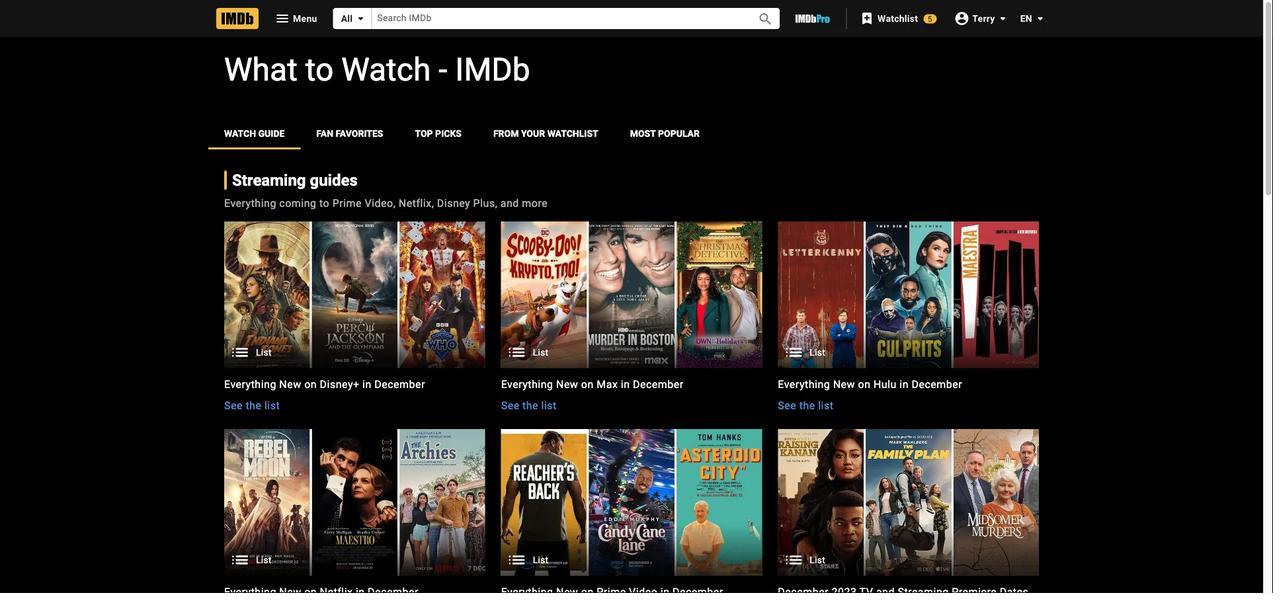 Task type: describe. For each thing, give the bounding box(es) containing it.
top picks
[[415, 128, 462, 139]]

1 horizontal spatial poster image
[[501, 221, 762, 368]]

in for hulu
[[900, 378, 909, 390]]

most popular
[[630, 128, 700, 139]]

prime
[[332, 197, 362, 209]]

see the list button for everything new on hulu in december
[[778, 397, 834, 413]]

fan
[[316, 128, 333, 139]]

group containing everything new on disney+ in december
[[224, 221, 485, 413]]

see the list button for everything new on disney+ in december
[[224, 397, 280, 413]]

menu button
[[264, 8, 328, 29]]

watch
[[224, 128, 256, 139]]

new for disney+
[[279, 378, 301, 390]]

guide
[[258, 128, 285, 139]]

watch guide
[[224, 128, 285, 139]]

everything new on max in december
[[501, 378, 684, 390]]

terry
[[973, 13, 995, 24]]

december for everything new on max in december
[[633, 378, 684, 390]]

and
[[501, 197, 519, 209]]

list link for middle poster image
[[501, 221, 762, 368]]

popular
[[658, 128, 700, 139]]

imdb
[[455, 51, 530, 88]]

list link for production art image associated with disney+
[[224, 221, 485, 368]]

production art image for hulu
[[778, 221, 1039, 368]]

streaming guides
[[232, 171, 358, 190]]

what
[[224, 51, 298, 88]]

most
[[630, 128, 656, 139]]

coming
[[279, 197, 317, 209]]

from your watchlist
[[493, 128, 598, 139]]

video,
[[365, 197, 396, 209]]

picks
[[435, 128, 462, 139]]

favorites
[[336, 128, 383, 139]]

1 horizontal spatial production art image
[[501, 429, 762, 576]]

menu image
[[275, 11, 290, 26]]

list link for the left poster image
[[224, 429, 485, 576]]

see the list for everything new on hulu in december
[[778, 399, 834, 412]]

streaming
[[232, 171, 306, 190]]

everything new on max in december link
[[501, 376, 762, 392]]

none field inside all 'search box'
[[372, 8, 743, 29]]

account circle image
[[954, 10, 970, 26]]

what to watch - imdb
[[224, 51, 530, 88]]

more
[[522, 197, 548, 209]]

watchlist image
[[859, 11, 875, 26]]

what to watch - imdb main content
[[0, 37, 1263, 593]]

fan favorites
[[316, 128, 383, 139]]

see for everything new on max in december
[[501, 399, 520, 412]]

see for everything new on disney+ in december
[[224, 399, 243, 412]]

see the list button for everything new on max in december
[[501, 397, 557, 413]]

hulu
[[874, 378, 897, 390]]

2 horizontal spatial poster image
[[778, 429, 1039, 576]]

see for everything new on hulu in december
[[778, 399, 797, 412]]

guides
[[310, 171, 358, 190]]

december for everything new on disney+ in december
[[375, 378, 425, 390]]

disney
[[437, 197, 470, 209]]

everything for everything new on hulu in december
[[778, 378, 830, 390]]

see the list for everything new on disney+ in december
[[224, 399, 280, 412]]

production art image for disney+
[[224, 221, 485, 368]]

list for max
[[541, 399, 557, 412]]

everything for everything coming to prime video, netflix, disney plus, and more
[[224, 197, 276, 209]]

arrow drop down image
[[353, 11, 369, 26]]

all
[[341, 13, 353, 24]]

menu
[[293, 13, 317, 24]]

list link for the middle production art image
[[501, 429, 762, 576]]



Task type: locate. For each thing, give the bounding box(es) containing it.
3 list from the left
[[818, 399, 834, 412]]

everything new on hulu in december link
[[778, 376, 1039, 392]]

2 see the list button from the left
[[501, 397, 557, 413]]

2 horizontal spatial see the list button
[[778, 397, 834, 413]]

in right disney+
[[363, 378, 372, 390]]

everything coming to prime video, netflix, disney plus, and more
[[224, 197, 548, 209]]

on
[[304, 378, 317, 390], [581, 378, 594, 390], [858, 378, 871, 390]]

december
[[375, 378, 425, 390], [633, 378, 684, 390], [912, 378, 963, 390]]

to left prime
[[319, 197, 330, 209]]

arrow drop down image
[[995, 10, 1011, 26], [1033, 11, 1048, 26]]

list down everything new on hulu in december
[[818, 399, 834, 412]]

everything for everything new on disney+ in december
[[224, 378, 276, 390]]

0 horizontal spatial new
[[279, 378, 301, 390]]

3 see the list from the left
[[778, 399, 834, 412]]

in right hulu
[[900, 378, 909, 390]]

everything for everything new on max in december
[[501, 378, 553, 390]]

new for hulu
[[833, 378, 855, 390]]

1 horizontal spatial group
[[501, 221, 762, 413]]

everything new on disney+ in december
[[224, 378, 425, 390]]

tab list inside what to watch - imdb main content
[[208, 118, 1055, 149]]

arrow drop down image inside en button
[[1033, 11, 1048, 26]]

home image
[[216, 8, 259, 29]]

None field
[[372, 8, 743, 29]]

1 horizontal spatial in
[[621, 378, 630, 390]]

see
[[224, 399, 243, 412], [501, 399, 520, 412], [778, 399, 797, 412]]

0 vertical spatial to
[[305, 51, 334, 88]]

1 group from the left
[[224, 221, 485, 413]]

group containing everything new on max in december
[[501, 221, 762, 413]]

0 horizontal spatial in
[[363, 378, 372, 390]]

1 in from the left
[[363, 378, 372, 390]]

plus,
[[473, 197, 498, 209]]

top
[[415, 128, 433, 139]]

0 horizontal spatial production art image
[[224, 221, 485, 368]]

1 on from the left
[[304, 378, 317, 390]]

2 horizontal spatial december
[[912, 378, 963, 390]]

2 in from the left
[[621, 378, 630, 390]]

everything
[[224, 197, 276, 209], [224, 378, 276, 390], [501, 378, 553, 390], [778, 378, 830, 390]]

1 see from the left
[[224, 399, 243, 412]]

2 see from the left
[[501, 399, 520, 412]]

3 in from the left
[[900, 378, 909, 390]]

0 horizontal spatial see
[[224, 399, 243, 412]]

group
[[224, 221, 485, 413], [501, 221, 762, 413], [778, 221, 1039, 413]]

new left hulu
[[833, 378, 855, 390]]

2 horizontal spatial list
[[818, 399, 834, 412]]

watch
[[341, 51, 431, 88]]

arrow drop down image left en
[[995, 10, 1011, 26]]

1 horizontal spatial the
[[523, 399, 538, 412]]

poster image
[[501, 221, 762, 368], [224, 429, 485, 576], [778, 429, 1039, 576]]

see the list button
[[224, 397, 280, 413], [501, 397, 557, 413], [778, 397, 834, 413]]

en button
[[1010, 7, 1048, 30]]

2 horizontal spatial in
[[900, 378, 909, 390]]

3 group from the left
[[778, 221, 1039, 413]]

submit search image
[[758, 11, 774, 27]]

december right hulu
[[912, 378, 963, 390]]

2 horizontal spatial the
[[800, 399, 815, 412]]

2 horizontal spatial production art image
[[778, 221, 1039, 368]]

your
[[521, 128, 545, 139]]

2 horizontal spatial see
[[778, 399, 797, 412]]

see the list for everything new on max in december
[[501, 399, 557, 412]]

1 vertical spatial to
[[319, 197, 330, 209]]

list link for right poster image
[[778, 429, 1039, 576]]

december right 'max'
[[633, 378, 684, 390]]

the
[[246, 399, 262, 412], [523, 399, 538, 412], [800, 399, 815, 412]]

everything new on disney+ in december link
[[224, 376, 485, 392]]

group containing everything new on hulu in december
[[778, 221, 1039, 413]]

on for disney+
[[304, 378, 317, 390]]

1 horizontal spatial list
[[541, 399, 557, 412]]

watchlist
[[547, 128, 598, 139]]

2 horizontal spatial group
[[778, 221, 1039, 413]]

1 horizontal spatial new
[[556, 378, 578, 390]]

3 on from the left
[[858, 378, 871, 390]]

3 see from the left
[[778, 399, 797, 412]]

the for everything new on hulu in december
[[800, 399, 815, 412]]

list down everything new on disney+ in december
[[265, 399, 280, 412]]

3 december from the left
[[912, 378, 963, 390]]

1 december from the left
[[375, 378, 425, 390]]

the for everything new on max in december
[[523, 399, 538, 412]]

new inside 'link'
[[556, 378, 578, 390]]

disney+
[[320, 378, 360, 390]]

3 the from the left
[[800, 399, 815, 412]]

production art image
[[224, 221, 485, 368], [778, 221, 1039, 368], [501, 429, 762, 576]]

2 on from the left
[[581, 378, 594, 390]]

to
[[305, 51, 334, 88], [319, 197, 330, 209]]

1 horizontal spatial on
[[581, 378, 594, 390]]

on inside 'link'
[[581, 378, 594, 390]]

0 horizontal spatial list
[[265, 399, 280, 412]]

3 new from the left
[[833, 378, 855, 390]]

0 horizontal spatial see the list
[[224, 399, 280, 412]]

1 horizontal spatial see the list button
[[501, 397, 557, 413]]

-
[[439, 51, 447, 88]]

in for max
[[621, 378, 630, 390]]

0 horizontal spatial poster image
[[224, 429, 485, 576]]

arrow drop down image right terry
[[1033, 11, 1048, 26]]

everything inside 'link'
[[501, 378, 553, 390]]

1 new from the left
[[279, 378, 301, 390]]

0 horizontal spatial on
[[304, 378, 317, 390]]

in inside 'link'
[[621, 378, 630, 390]]

max
[[597, 378, 618, 390]]

on left 'max'
[[581, 378, 594, 390]]

en
[[1020, 13, 1033, 24]]

the for everything new on disney+ in december
[[246, 399, 262, 412]]

All search field
[[333, 8, 780, 29]]

2 horizontal spatial on
[[858, 378, 871, 390]]

2 list from the left
[[541, 399, 557, 412]]

0 horizontal spatial arrow drop down image
[[995, 10, 1011, 26]]

new left disney+
[[279, 378, 301, 390]]

new for max
[[556, 378, 578, 390]]

on left hulu
[[858, 378, 871, 390]]

december inside 'link'
[[633, 378, 684, 390]]

in right 'max'
[[621, 378, 630, 390]]

2 the from the left
[[523, 399, 538, 412]]

list link for production art image associated with hulu
[[778, 221, 1039, 368]]

1 list from the left
[[265, 399, 280, 412]]

1 horizontal spatial see the list
[[501, 399, 557, 412]]

tab list containing watch guide
[[208, 118, 1055, 149]]

1 see the list from the left
[[224, 399, 280, 412]]

on for hulu
[[858, 378, 871, 390]]

Search IMDb text field
[[372, 8, 743, 29]]

in
[[363, 378, 372, 390], [621, 378, 630, 390], [900, 378, 909, 390]]

list down everything new on max in december
[[541, 399, 557, 412]]

to down menu
[[305, 51, 334, 88]]

all button
[[333, 8, 372, 29]]

2 new from the left
[[556, 378, 578, 390]]

list group
[[224, 221, 485, 368], [501, 221, 762, 368], [778, 221, 1039, 368], [224, 429, 485, 593], [224, 429, 485, 576], [501, 429, 762, 593], [501, 429, 762, 576], [778, 429, 1039, 593], [778, 429, 1039, 576]]

tab list
[[208, 118, 1055, 149]]

on for max
[[581, 378, 594, 390]]

list
[[256, 347, 272, 358], [533, 347, 549, 358], [810, 347, 826, 358], [256, 554, 272, 565], [533, 554, 549, 565], [810, 554, 826, 565]]

1 horizontal spatial arrow drop down image
[[1033, 11, 1048, 26]]

0 horizontal spatial the
[[246, 399, 262, 412]]

in for disney+
[[363, 378, 372, 390]]

1 horizontal spatial see
[[501, 399, 520, 412]]

2 see the list from the left
[[501, 399, 557, 412]]

2 horizontal spatial new
[[833, 378, 855, 390]]

december for everything new on hulu in december
[[912, 378, 963, 390]]

list link
[[224, 221, 485, 368], [501, 221, 762, 368], [778, 221, 1039, 368], [224, 429, 485, 576], [501, 429, 762, 576], [778, 429, 1039, 576]]

0 horizontal spatial group
[[224, 221, 485, 413]]

1 the from the left
[[246, 399, 262, 412]]

new left 'max'
[[556, 378, 578, 390]]

from
[[493, 128, 519, 139]]

list for hulu
[[818, 399, 834, 412]]

december right disney+
[[375, 378, 425, 390]]

1 see the list button from the left
[[224, 397, 280, 413]]

netflix,
[[399, 197, 434, 209]]

3 see the list button from the left
[[778, 397, 834, 413]]

0 horizontal spatial december
[[375, 378, 425, 390]]

terry button
[[947, 6, 1011, 30]]

see the list
[[224, 399, 280, 412], [501, 399, 557, 412], [778, 399, 834, 412]]

list
[[265, 399, 280, 412], [541, 399, 557, 412], [818, 399, 834, 412]]

watchlist
[[878, 13, 918, 24]]

new
[[279, 378, 301, 390], [556, 378, 578, 390], [833, 378, 855, 390]]

5
[[928, 14, 933, 23]]

on left disney+
[[304, 378, 317, 390]]

0 horizontal spatial see the list button
[[224, 397, 280, 413]]

1 horizontal spatial december
[[633, 378, 684, 390]]

everything new on hulu in december
[[778, 378, 963, 390]]

2 december from the left
[[633, 378, 684, 390]]

list for disney+
[[265, 399, 280, 412]]

2 horizontal spatial see the list
[[778, 399, 834, 412]]

2 group from the left
[[501, 221, 762, 413]]



Task type: vqa. For each thing, say whether or not it's contained in the screenshot.
in corresponding to Max
yes



